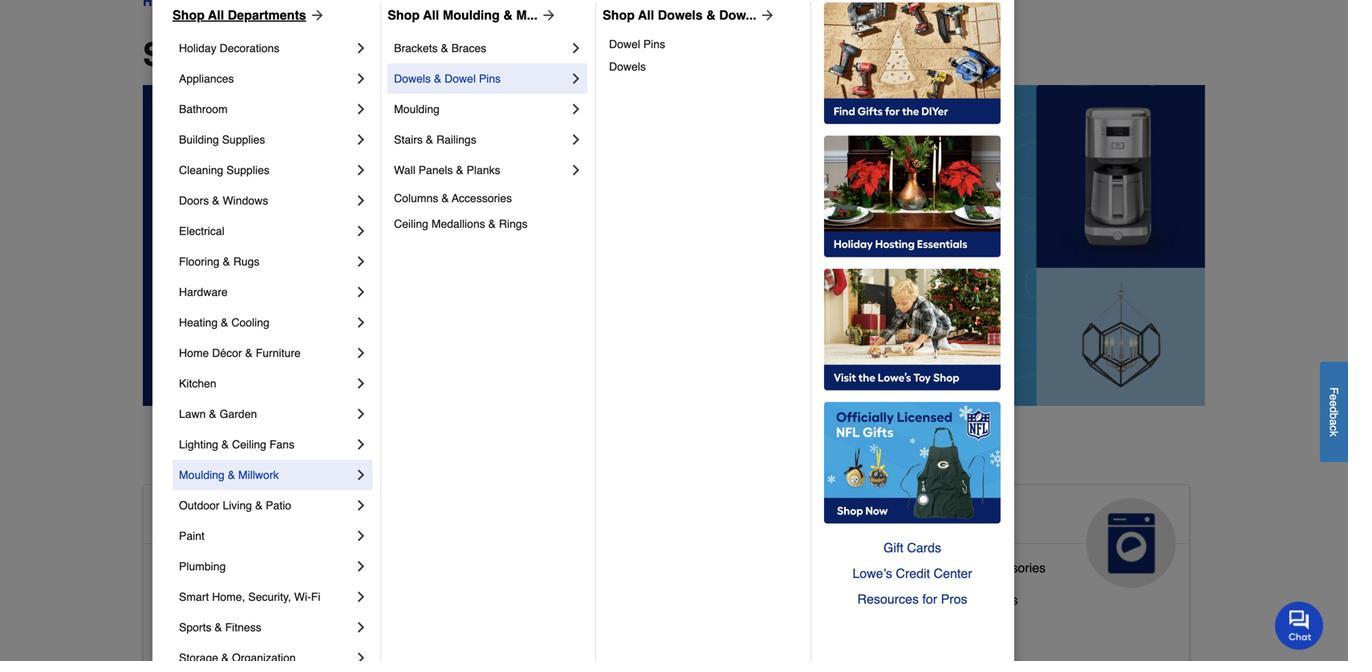 Task type: locate. For each thing, give the bounding box(es) containing it.
animal & pet care link
[[501, 486, 832, 588]]

3 shop from the left
[[603, 8, 635, 22]]

supplies for cleaning supplies
[[227, 164, 270, 177]]

& inside "animal & pet care"
[[596, 505, 612, 531]]

plumbing link
[[179, 552, 353, 582]]

2 horizontal spatial moulding
[[443, 8, 500, 22]]

1 horizontal spatial appliances
[[872, 505, 992, 531]]

chevron right image for flooring & rugs
[[353, 254, 369, 270]]

shop
[[173, 8, 205, 22], [388, 8, 420, 22], [603, 8, 635, 22]]

accessible bedroom link
[[157, 589, 274, 621]]

0 vertical spatial moulding
[[443, 8, 500, 22]]

resources for pros link
[[825, 587, 1001, 613]]

1 horizontal spatial appliances link
[[859, 486, 1190, 588]]

shop all departments
[[143, 36, 477, 73]]

ceiling up millwork on the left of the page
[[232, 438, 267, 451]]

1 horizontal spatial dowel
[[609, 38, 641, 51]]

bathroom up smart home, security, wi-fi
[[222, 561, 277, 576]]

arrow right image up brackets & braces link
[[538, 7, 557, 23]]

arrow right image
[[306, 7, 326, 23]]

1 vertical spatial appliances link
[[859, 486, 1190, 588]]

dowels inside 'link'
[[658, 8, 703, 22]]

decorations
[[220, 42, 280, 55]]

shop inside 'link'
[[603, 8, 635, 22]]

1 vertical spatial dowel
[[445, 72, 476, 85]]

chevron right image for lawn & garden
[[353, 406, 369, 422]]

all for moulding
[[423, 8, 439, 22]]

dowels up dowel pins link
[[658, 8, 703, 22]]

furniture down heating & cooling link
[[256, 347, 301, 360]]

home,
[[212, 591, 245, 604]]

flooring & rugs link
[[179, 246, 353, 277]]

cleaning
[[179, 164, 223, 177]]

moulding up 'stairs'
[[394, 103, 440, 116]]

1 arrow right image from the left
[[538, 7, 557, 23]]

brackets
[[394, 42, 438, 55]]

chevron right image
[[353, 40, 369, 56], [568, 71, 585, 87], [568, 101, 585, 117], [353, 132, 369, 148], [353, 193, 369, 209], [353, 437, 369, 453], [353, 650, 369, 662]]

& right the entry
[[255, 625, 264, 640]]

departments down arrow right icon
[[281, 36, 477, 73]]

1 vertical spatial supplies
[[227, 164, 270, 177]]

1 shop from the left
[[173, 8, 205, 22]]

chillers
[[976, 593, 1018, 608]]

for
[[923, 592, 938, 607]]

k
[[1328, 431, 1341, 437]]

0 vertical spatial ceiling
[[394, 218, 429, 230]]

all down shop all departments link at the top left
[[232, 36, 272, 73]]

pins down shop all dowels & dow...
[[644, 38, 666, 51]]

e up d
[[1328, 394, 1341, 401]]

0 vertical spatial appliances
[[179, 72, 234, 85]]

shop up dowel pins
[[603, 8, 635, 22]]

pet beds, houses, & furniture link
[[514, 615, 688, 647]]

hardware
[[179, 286, 228, 299]]

cooling
[[232, 316, 270, 329]]

sports & fitness
[[179, 621, 262, 634]]

1 vertical spatial ceiling
[[232, 438, 267, 451]]

appliances up cards
[[872, 505, 992, 531]]

chevron right image for smart home, security, wi-fi
[[353, 589, 369, 605]]

1 horizontal spatial furniture
[[636, 619, 688, 633]]

electrical
[[179, 225, 225, 238]]

beverage
[[872, 593, 927, 608]]

moulding up outdoor
[[179, 469, 225, 482]]

appliances down holiday
[[179, 72, 234, 85]]

resources for pros
[[858, 592, 968, 607]]

accessories up the ceiling medallions & rings link
[[452, 192, 512, 205]]

stairs
[[394, 133, 423, 146]]

furniture right houses,
[[636, 619, 688, 633]]

0 vertical spatial pet
[[618, 505, 653, 531]]

all up "brackets & braces"
[[423, 8, 439, 22]]

chevron right image for heating & cooling
[[353, 315, 369, 331]]

furniture
[[256, 347, 301, 360], [636, 619, 688, 633]]

moulding
[[443, 8, 500, 22], [394, 103, 440, 116], [179, 469, 225, 482]]

1 horizontal spatial shop
[[388, 8, 420, 22]]

& right animal
[[596, 505, 612, 531]]

care
[[514, 531, 564, 556]]

& right houses,
[[624, 619, 633, 633]]

accessible home image
[[371, 499, 461, 588]]

home
[[179, 347, 209, 360], [280, 505, 343, 531], [267, 625, 301, 640]]

1 horizontal spatial accessories
[[977, 561, 1046, 576]]

0 horizontal spatial arrow right image
[[538, 7, 557, 23]]

departments for shop all departments
[[281, 36, 477, 73]]

chevron right image for brackets & braces
[[568, 40, 585, 56]]

accessible for accessible bedroom
[[157, 593, 218, 608]]

officially licensed n f l gifts. shop now. image
[[825, 402, 1001, 524]]

center
[[934, 566, 973, 581]]

dowel pins link
[[609, 33, 800, 55]]

0 vertical spatial supplies
[[222, 133, 265, 146]]

& right parts
[[966, 561, 974, 576]]

& right doors
[[212, 194, 220, 207]]

2 vertical spatial supplies
[[571, 586, 621, 601]]

visit the lowe's toy shop. image
[[825, 269, 1001, 391]]

appliances link up chillers
[[859, 486, 1190, 588]]

all up holiday decorations in the left top of the page
[[208, 8, 224, 22]]

accessories up chillers
[[977, 561, 1046, 576]]

dowels down dowel pins
[[609, 60, 646, 73]]

moulding link
[[394, 94, 568, 124]]

2 accessible from the top
[[157, 561, 218, 576]]

supplies up cleaning supplies
[[222, 133, 265, 146]]

appliances link
[[179, 63, 353, 94], [859, 486, 1190, 588]]

outdoor living & patio link
[[179, 491, 353, 521]]

smart home, security, wi-fi
[[179, 591, 321, 604]]

enjoy savings year-round. no matter what you're shopping for, find what you need at a great price. image
[[143, 85, 1206, 406]]

& right lawn
[[209, 408, 217, 421]]

moulding inside 'link'
[[179, 469, 225, 482]]

dowels for dowels
[[609, 60, 646, 73]]

1 vertical spatial departments
[[281, 36, 477, 73]]

lawn & garden link
[[179, 399, 353, 430]]

0 horizontal spatial furniture
[[256, 347, 301, 360]]

beverage & wine chillers
[[872, 593, 1018, 608]]

livestock
[[514, 586, 568, 601]]

arrow right image inside shop all moulding & m... link
[[538, 7, 557, 23]]

departments
[[228, 8, 306, 22], [281, 36, 477, 73]]

arrow right image for shop all moulding & m...
[[538, 7, 557, 23]]

1 vertical spatial appliances
[[872, 505, 992, 531]]

0 vertical spatial home
[[179, 347, 209, 360]]

0 vertical spatial departments
[[228, 8, 306, 22]]

e up b
[[1328, 401, 1341, 407]]

plumbing
[[179, 560, 226, 573]]

livestock supplies link
[[514, 583, 621, 615]]

& left patio
[[255, 499, 263, 512]]

1 vertical spatial moulding
[[394, 103, 440, 116]]

ceiling
[[394, 218, 429, 230], [232, 438, 267, 451]]

& right 'stairs'
[[426, 133, 434, 146]]

0 horizontal spatial moulding
[[179, 469, 225, 482]]

bathroom up "building"
[[179, 103, 228, 116]]

2 horizontal spatial dowels
[[658, 8, 703, 22]]

holiday decorations link
[[179, 33, 353, 63]]

1 vertical spatial bathroom
[[222, 561, 277, 576]]

lowe's credit center link
[[825, 561, 1001, 587]]

0 horizontal spatial pet
[[514, 619, 534, 633]]

0 vertical spatial bathroom
[[179, 103, 228, 116]]

security,
[[248, 591, 291, 604]]

moulding up the braces at the top of the page
[[443, 8, 500, 22]]

pins inside dowels & dowel pins link
[[479, 72, 501, 85]]

wi-
[[294, 591, 311, 604]]

chevron right image for hardware
[[353, 284, 369, 300]]

0 vertical spatial pins
[[644, 38, 666, 51]]

dowel pins
[[609, 38, 666, 51]]

2 shop from the left
[[388, 8, 420, 22]]

0 vertical spatial appliances link
[[179, 63, 353, 94]]

pins
[[644, 38, 666, 51], [479, 72, 501, 85]]

0 horizontal spatial dowel
[[445, 72, 476, 85]]

4 accessible from the top
[[157, 625, 218, 640]]

supplies up the windows
[[227, 164, 270, 177]]

pet
[[618, 505, 653, 531], [514, 619, 534, 633]]

0 vertical spatial accessories
[[452, 192, 512, 205]]

1 vertical spatial pins
[[479, 72, 501, 85]]

1 horizontal spatial moulding
[[394, 103, 440, 116]]

paint
[[179, 530, 205, 543]]

& down wall panels & planks
[[442, 192, 449, 205]]

houses,
[[574, 619, 621, 633]]

fi
[[311, 591, 321, 604]]

1 vertical spatial home
[[280, 505, 343, 531]]

panels
[[419, 164, 453, 177]]

chevron right image for building supplies
[[353, 132, 369, 148]]

bathroom inside bathroom 'link'
[[179, 103, 228, 116]]

2 arrow right image from the left
[[757, 7, 776, 23]]

smart
[[179, 591, 209, 604]]

sports & fitness link
[[179, 613, 353, 643]]

& left pros
[[931, 593, 939, 608]]

home décor & furniture link
[[179, 338, 353, 369]]

all inside 'link'
[[638, 8, 655, 22]]

fitness
[[225, 621, 262, 634]]

1 horizontal spatial arrow right image
[[757, 7, 776, 23]]

appliances link down decorations
[[179, 63, 353, 94]]

holiday hosting essentials. image
[[825, 136, 1001, 258]]

e
[[1328, 394, 1341, 401], [1328, 401, 1341, 407]]

pins up the moulding link
[[479, 72, 501, 85]]

supplies up houses,
[[571, 586, 621, 601]]

kitchen link
[[179, 369, 353, 399]]

chevron right image for plumbing
[[353, 559, 369, 575]]

0 horizontal spatial pins
[[479, 72, 501, 85]]

2 vertical spatial home
[[267, 625, 301, 640]]

& left 'm...'
[[504, 8, 513, 22]]

0 horizontal spatial accessories
[[452, 192, 512, 205]]

heating
[[179, 316, 218, 329]]

dowel down shop all dowels & dow...
[[609, 38, 641, 51]]

1 horizontal spatial dowels
[[609, 60, 646, 73]]

dowels & dowel pins link
[[394, 63, 568, 94]]

0 horizontal spatial shop
[[173, 8, 205, 22]]

chevron right image for kitchen
[[353, 376, 369, 392]]

chevron right image
[[568, 40, 585, 56], [353, 71, 369, 87], [353, 101, 369, 117], [568, 132, 585, 148], [353, 162, 369, 178], [568, 162, 585, 178], [353, 223, 369, 239], [353, 254, 369, 270], [353, 284, 369, 300], [353, 315, 369, 331], [353, 345, 369, 361], [353, 376, 369, 392], [353, 406, 369, 422], [353, 467, 369, 483], [353, 498, 369, 514], [353, 528, 369, 544], [353, 559, 369, 575], [353, 589, 369, 605], [353, 620, 369, 636]]

& down the accessible bedroom link
[[215, 621, 222, 634]]

planks
[[467, 164, 501, 177]]

shop up holiday
[[173, 8, 205, 22]]

chevron right image for electrical
[[353, 223, 369, 239]]

& left the braces at the top of the page
[[441, 42, 449, 55]]

outdoor living & patio
[[179, 499, 292, 512]]

chevron right image for sports & fitness
[[353, 620, 369, 636]]

chevron right image for moulding
[[568, 101, 585, 117]]

& left millwork on the left of the page
[[228, 469, 235, 482]]

appliances image
[[1087, 499, 1177, 588]]

columns
[[394, 192, 439, 205]]

f e e d b a c k
[[1328, 387, 1341, 437]]

ceiling down columns
[[394, 218, 429, 230]]

chevron right image for dowels & dowel pins
[[568, 71, 585, 87]]

0 horizontal spatial dowels
[[394, 72, 431, 85]]

lighting
[[179, 438, 218, 451]]

appliance parts & accessories link
[[872, 557, 1046, 589]]

parts
[[932, 561, 962, 576]]

chevron right image for wall panels & planks
[[568, 162, 585, 178]]

1 horizontal spatial ceiling
[[394, 218, 429, 230]]

2 vertical spatial moulding
[[179, 469, 225, 482]]

accessible home
[[157, 505, 343, 531]]

& right the décor
[[245, 347, 253, 360]]

appliance
[[872, 561, 928, 576]]

departments up holiday decorations link in the left top of the page
[[228, 8, 306, 22]]

accessible bathroom link
[[157, 557, 277, 589]]

1 horizontal spatial pet
[[618, 505, 653, 531]]

dowels down 'brackets'
[[394, 72, 431, 85]]

arrow right image
[[538, 7, 557, 23], [757, 7, 776, 23]]

shop all departments link
[[173, 6, 326, 25]]

& left dow...
[[707, 8, 716, 22]]

gift
[[884, 541, 904, 556]]

arrow right image for shop all dowels & dow...
[[757, 7, 776, 23]]

arrow right image up dowel pins link
[[757, 7, 776, 23]]

shop for shop all departments
[[173, 8, 205, 22]]

shop up 'brackets'
[[388, 8, 420, 22]]

1 accessible from the top
[[157, 505, 274, 531]]

departments for shop all departments
[[228, 8, 306, 22]]

dowel down the braces at the top of the page
[[445, 72, 476, 85]]

2 horizontal spatial shop
[[603, 8, 635, 22]]

arrow right image inside shop all dowels & dow... 'link'
[[757, 7, 776, 23]]

f e e d b a c k button
[[1321, 362, 1349, 462]]

stairs & railings
[[394, 133, 477, 146]]

1 horizontal spatial pins
[[644, 38, 666, 51]]

1 vertical spatial accessories
[[977, 561, 1046, 576]]

3 accessible from the top
[[157, 593, 218, 608]]

dowels for dowels & dowel pins
[[394, 72, 431, 85]]

all up dowel pins
[[638, 8, 655, 22]]



Task type: vqa. For each thing, say whether or not it's contained in the screenshot.
accessible bathroom link
yes



Task type: describe. For each thing, give the bounding box(es) containing it.
chevron right image for stairs & railings
[[568, 132, 585, 148]]

smart home, security, wi-fi link
[[179, 582, 353, 613]]

accessible for accessible home
[[157, 505, 274, 531]]

lowe's
[[853, 566, 893, 581]]

d
[[1328, 407, 1341, 413]]

holiday
[[179, 42, 217, 55]]

& left rugs
[[223, 255, 230, 268]]

bedroom
[[222, 593, 274, 608]]

b
[[1328, 413, 1341, 419]]

columns & accessories
[[394, 192, 512, 205]]

gift cards
[[884, 541, 942, 556]]

appliance parts & accessories
[[872, 561, 1046, 576]]

wall panels & planks
[[394, 164, 501, 177]]

electrical link
[[179, 216, 353, 246]]

animal & pet care image
[[729, 499, 819, 588]]

railings
[[437, 133, 477, 146]]

lawn
[[179, 408, 206, 421]]

resources
[[858, 592, 919, 607]]

heating & cooling link
[[179, 308, 353, 338]]

home décor & furniture
[[179, 347, 301, 360]]

hardware link
[[179, 277, 353, 308]]

doors
[[179, 194, 209, 207]]

paint link
[[179, 521, 353, 552]]

& left cooling
[[221, 316, 228, 329]]

animal & pet care
[[514, 505, 653, 556]]

kitchen
[[179, 377, 217, 390]]

doors & windows
[[179, 194, 268, 207]]

chat invite button image
[[1276, 601, 1325, 650]]

sports
[[179, 621, 212, 634]]

chevron right image for lighting & ceiling fans
[[353, 437, 369, 453]]

pins inside dowel pins link
[[644, 38, 666, 51]]

chevron right image for outdoor living & patio
[[353, 498, 369, 514]]

brackets & braces link
[[394, 33, 568, 63]]

lighting & ceiling fans link
[[179, 430, 353, 460]]

shop for shop all moulding & m...
[[388, 8, 420, 22]]

chevron right image for appliances
[[353, 71, 369, 87]]

shop all moulding & m... link
[[388, 6, 557, 25]]

windows
[[223, 194, 268, 207]]

cleaning supplies link
[[179, 155, 353, 185]]

m...
[[516, 8, 538, 22]]

supplies for building supplies
[[222, 133, 265, 146]]

columns & accessories link
[[394, 185, 585, 211]]

ceiling medallions & rings
[[394, 218, 528, 230]]

heating & cooling
[[179, 316, 270, 329]]

garden
[[220, 408, 257, 421]]

pet beds, houses, & furniture
[[514, 619, 688, 633]]

find gifts for the diyer. image
[[825, 2, 1001, 124]]

entry
[[222, 625, 252, 640]]

chevron right image for home décor & furniture
[[353, 345, 369, 361]]

outdoor
[[179, 499, 220, 512]]

all for dowels
[[638, 8, 655, 22]]

patio
[[266, 499, 292, 512]]

ceiling medallions & rings link
[[394, 211, 585, 237]]

chevron right image for cleaning supplies
[[353, 162, 369, 178]]

gift cards link
[[825, 536, 1001, 561]]

beverage & wine chillers link
[[872, 589, 1018, 621]]

0 vertical spatial dowel
[[609, 38, 641, 51]]

wall
[[394, 164, 416, 177]]

fans
[[270, 438, 295, 451]]

holiday decorations
[[179, 42, 280, 55]]

chevron right image for paint
[[353, 528, 369, 544]]

0 horizontal spatial appliances link
[[179, 63, 353, 94]]

moulding & millwork
[[179, 469, 279, 482]]

bathroom inside accessible bathroom link
[[222, 561, 277, 576]]

chevron right image for moulding & millwork
[[353, 467, 369, 483]]

moulding for moulding & millwork
[[179, 469, 225, 482]]

flooring
[[179, 255, 220, 268]]

rugs
[[233, 255, 260, 268]]

f
[[1328, 387, 1341, 394]]

wall panels & planks link
[[394, 155, 568, 185]]

c
[[1328, 426, 1341, 431]]

wine
[[943, 593, 972, 608]]

rings
[[499, 218, 528, 230]]

doors & windows link
[[179, 185, 353, 216]]

moulding for moulding
[[394, 103, 440, 116]]

1 vertical spatial furniture
[[636, 619, 688, 633]]

credit
[[896, 566, 931, 581]]

livestock supplies
[[514, 586, 621, 601]]

0 horizontal spatial ceiling
[[232, 438, 267, 451]]

flooring & rugs
[[179, 255, 260, 268]]

& down "brackets & braces"
[[434, 72, 442, 85]]

1 vertical spatial pet
[[514, 619, 534, 633]]

pros
[[941, 592, 968, 607]]

accessible home link
[[144, 486, 474, 588]]

lawn & garden
[[179, 408, 257, 421]]

accessible bathroom
[[157, 561, 277, 576]]

accessible entry & home
[[157, 625, 301, 640]]

shop all moulding & m...
[[388, 8, 538, 22]]

accessible bedroom
[[157, 593, 274, 608]]

shop for shop all dowels & dow...
[[603, 8, 635, 22]]

accessible for accessible bathroom
[[157, 561, 218, 576]]

shop
[[143, 36, 223, 73]]

all for departments
[[208, 8, 224, 22]]

& left rings
[[489, 218, 496, 230]]

& left planks
[[456, 164, 464, 177]]

cards
[[908, 541, 942, 556]]

0 vertical spatial furniture
[[256, 347, 301, 360]]

chevron right image for holiday decorations
[[353, 40, 369, 56]]

accessible entry & home link
[[157, 621, 301, 654]]

2 e from the top
[[1328, 401, 1341, 407]]

0 horizontal spatial appliances
[[179, 72, 234, 85]]

chevron right image for bathroom
[[353, 101, 369, 117]]

shop all dowels & dow... link
[[603, 6, 776, 25]]

pet inside "animal & pet care"
[[618, 505, 653, 531]]

chevron right image for doors & windows
[[353, 193, 369, 209]]

dowels link
[[609, 55, 800, 78]]

building supplies link
[[179, 124, 353, 155]]

building supplies
[[179, 133, 265, 146]]

supplies for livestock supplies
[[571, 586, 621, 601]]

1 e from the top
[[1328, 394, 1341, 401]]

accessible for accessible entry & home
[[157, 625, 218, 640]]

a
[[1328, 419, 1341, 426]]

& right lighting
[[222, 438, 229, 451]]



